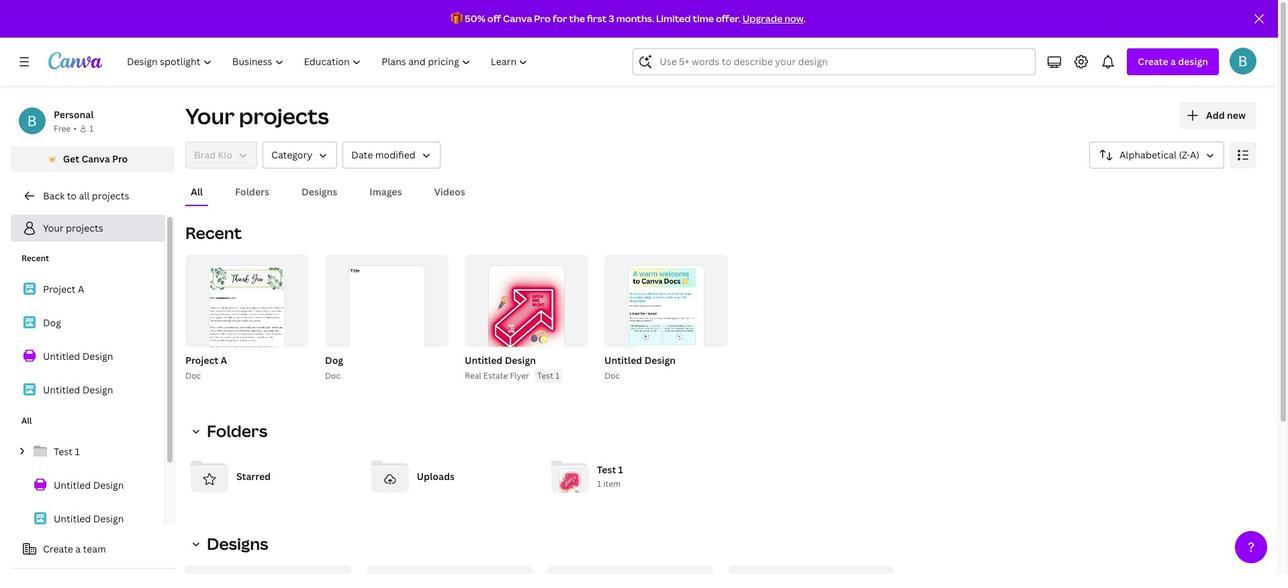 Task type: locate. For each thing, give the bounding box(es) containing it.
0 vertical spatial a
[[1171, 55, 1176, 68]]

1 horizontal spatial doc
[[325, 370, 341, 382]]

videos button
[[429, 179, 471, 205]]

projects right "all" at the left top
[[92, 189, 129, 202]]

1 vertical spatial list
[[11, 438, 165, 574]]

project inside project a doc
[[185, 354, 218, 367]]

1 doc from the left
[[185, 370, 201, 382]]

create a team
[[43, 543, 106, 556]]

1 horizontal spatial project
[[185, 354, 218, 367]]

projects up category
[[239, 101, 329, 130]]

untitled design link up test 1 link
[[11, 376, 165, 404]]

estate
[[484, 370, 508, 382]]

None search field
[[633, 48, 1036, 75]]

untitled design link down test 1 link
[[11, 472, 165, 500]]

0 vertical spatial test
[[538, 370, 554, 382]]

2 doc from the left
[[325, 370, 341, 382]]

1 horizontal spatial recent
[[185, 222, 242, 244]]

project a doc
[[185, 354, 227, 382]]

untitled design down dog link
[[43, 350, 113, 363]]

of
[[566, 331, 573, 341]]

canva
[[503, 12, 532, 25], [82, 153, 110, 165]]

doc inside untitled design doc
[[605, 370, 620, 382]]

0 vertical spatial projects
[[239, 101, 329, 130]]

1 horizontal spatial test
[[538, 370, 554, 382]]

0 vertical spatial folders
[[235, 185, 269, 198]]

team
[[83, 543, 106, 556]]

0 vertical spatial your projects
[[185, 101, 329, 130]]

untitled design link up create a team 'button'
[[11, 505, 165, 533]]

canva right get
[[82, 153, 110, 165]]

0 horizontal spatial all
[[22, 415, 32, 427]]

folders down brad klo button
[[235, 185, 269, 198]]

the
[[569, 12, 585, 25]]

1 vertical spatial a
[[221, 354, 227, 367]]

recent down all button
[[185, 222, 242, 244]]

free •
[[54, 123, 77, 134]]

untitled design for first 'untitled design' link from the top of the page
[[43, 350, 113, 363]]

dog
[[43, 316, 61, 329], [325, 354, 343, 367]]

0 horizontal spatial create
[[43, 543, 73, 556]]

2 vertical spatial projects
[[66, 222, 103, 234]]

modified
[[375, 148, 416, 161]]

untitled design up team
[[54, 513, 124, 525]]

0 horizontal spatial designs
[[207, 533, 268, 555]]

1
[[89, 123, 94, 134], [560, 331, 564, 341], [556, 370, 560, 382], [75, 445, 80, 458], [619, 464, 623, 477], [597, 479, 602, 490]]

create a design button
[[1128, 48, 1219, 75]]

0 horizontal spatial a
[[78, 283, 84, 296]]

folders up starred
[[207, 420, 267, 442]]

add new
[[1207, 109, 1246, 122]]

1 horizontal spatial dog
[[325, 354, 343, 367]]

0 vertical spatial canva
[[503, 12, 532, 25]]

design
[[82, 350, 113, 363], [505, 354, 536, 367], [645, 354, 676, 367], [82, 384, 113, 396], [93, 479, 124, 492], [93, 513, 124, 525]]

alphabetical (z-a)
[[1120, 148, 1200, 161]]

project a
[[43, 283, 84, 296]]

•
[[73, 123, 77, 134]]

off
[[488, 12, 501, 25]]

doc down dog button
[[325, 370, 341, 382]]

1 horizontal spatial a
[[1171, 55, 1176, 68]]

project a link
[[11, 275, 165, 304]]

uploads
[[417, 470, 455, 483]]

list containing project a
[[11, 275, 165, 404]]

1 vertical spatial pro
[[112, 153, 128, 165]]

0 horizontal spatial dog
[[43, 316, 61, 329]]

project
[[43, 283, 76, 296], [185, 354, 218, 367]]

2 list from the top
[[11, 438, 165, 574]]

untitled design for 4th 'untitled design' link from the top
[[54, 513, 124, 525]]

create for create a design
[[1138, 55, 1169, 68]]

folders button
[[230, 179, 275, 205]]

project for project a doc
[[185, 354, 218, 367]]

0 vertical spatial project
[[43, 283, 76, 296]]

untitled design down test 1 link
[[54, 479, 124, 492]]

design inside untitled design doc
[[645, 354, 676, 367]]

untitled design up test 1 link
[[43, 384, 113, 396]]

a inside 'button'
[[75, 543, 81, 556]]

0 vertical spatial pro
[[534, 12, 551, 25]]

recent up project a at the left of the page
[[22, 253, 49, 264]]

your up brad klo
[[185, 101, 235, 130]]

projects
[[239, 101, 329, 130], [92, 189, 129, 202], [66, 222, 103, 234]]

1 horizontal spatial all
[[191, 185, 203, 198]]

personal
[[54, 108, 94, 121]]

dog for dog doc
[[325, 354, 343, 367]]

Date modified button
[[343, 142, 441, 169]]

your
[[185, 101, 235, 130], [43, 222, 64, 234]]

1 list from the top
[[11, 275, 165, 404]]

1 vertical spatial test 1
[[54, 445, 80, 458]]

projects down "all" at the left top
[[66, 222, 103, 234]]

0 horizontal spatial recent
[[22, 253, 49, 264]]

0 vertical spatial your
[[185, 101, 235, 130]]

starred link
[[185, 453, 355, 501]]

get canva pro
[[63, 153, 128, 165]]

a left design on the right top of page
[[1171, 55, 1176, 68]]

doc inside project a doc
[[185, 370, 201, 382]]

0 vertical spatial recent
[[185, 222, 242, 244]]

list containing test 1
[[11, 438, 165, 574]]

2 untitled design link from the top
[[11, 376, 165, 404]]

back to all projects link
[[11, 183, 175, 210]]

design
[[1179, 55, 1209, 68]]

images button
[[364, 179, 408, 205]]

folders
[[235, 185, 269, 198], [207, 420, 267, 442]]

brad
[[194, 148, 216, 161]]

3 untitled design link from the top
[[11, 472, 165, 500]]

0 vertical spatial test 1
[[538, 370, 560, 382]]

1 vertical spatial your projects
[[43, 222, 103, 234]]

1 vertical spatial dog
[[325, 354, 343, 367]]

1 vertical spatial a
[[75, 543, 81, 556]]

0 horizontal spatial canva
[[82, 153, 110, 165]]

2 untitled design button from the left
[[605, 353, 676, 370]]

date modified
[[352, 148, 416, 161]]

create a design
[[1138, 55, 1209, 68]]

test 1
[[538, 370, 560, 382], [54, 445, 80, 458]]

get canva pro button
[[11, 146, 175, 172]]

flyer
[[510, 370, 530, 382]]

design for first 'untitled design' link from the top of the page
[[82, 350, 113, 363]]

0 horizontal spatial doc
[[185, 370, 201, 382]]

doc right test 1 button
[[605, 370, 620, 382]]

0 horizontal spatial a
[[75, 543, 81, 556]]

untitled design link down dog link
[[11, 343, 165, 371]]

test 1 link
[[11, 438, 165, 466]]

all
[[191, 185, 203, 198], [22, 415, 32, 427]]

1 horizontal spatial your projects
[[185, 101, 329, 130]]

0 vertical spatial designs
[[302, 185, 338, 198]]

untitled for 4th 'untitled design' link from the top
[[54, 513, 91, 525]]

folders inside dropdown button
[[207, 420, 267, 442]]

date
[[352, 148, 373, 161]]

your projects down to
[[43, 222, 103, 234]]

starred
[[237, 470, 271, 483]]

2 vertical spatial test
[[597, 464, 616, 477]]

create inside 'button'
[[43, 543, 73, 556]]

a for project a doc
[[221, 354, 227, 367]]

50%
[[465, 12, 486, 25]]

1 vertical spatial canva
[[82, 153, 110, 165]]

designs inside designs dropdown button
[[207, 533, 268, 555]]

projects inside your projects link
[[66, 222, 103, 234]]

design for second 'untitled design' link
[[82, 384, 113, 396]]

2 horizontal spatial test
[[597, 464, 616, 477]]

1 vertical spatial project
[[185, 354, 218, 367]]

doc down the project a 'button'
[[185, 370, 201, 382]]

(z-
[[1180, 148, 1191, 161]]

1 horizontal spatial create
[[1138, 55, 1169, 68]]

to
[[67, 189, 77, 202]]

dog button
[[325, 353, 343, 370]]

create inside dropdown button
[[1138, 55, 1169, 68]]

videos
[[434, 185, 465, 198]]

list
[[11, 275, 165, 404], [11, 438, 165, 574]]

recent
[[185, 222, 242, 244], [22, 253, 49, 264]]

1 horizontal spatial a
[[221, 354, 227, 367]]

untitled design button
[[465, 353, 536, 370], [605, 353, 676, 370]]

0 horizontal spatial your
[[43, 222, 64, 234]]

add
[[1207, 109, 1225, 122]]

designs button
[[185, 531, 276, 558]]

1 horizontal spatial test 1
[[538, 370, 560, 382]]

1 vertical spatial test
[[54, 445, 73, 458]]

get
[[63, 153, 79, 165]]

0 vertical spatial dog
[[43, 316, 61, 329]]

pro inside button
[[112, 153, 128, 165]]

create
[[1138, 55, 1169, 68], [43, 543, 73, 556]]

0 horizontal spatial pro
[[112, 153, 128, 165]]

test
[[538, 370, 554, 382], [54, 445, 73, 458], [597, 464, 616, 477]]

0 vertical spatial a
[[78, 283, 84, 296]]

doc
[[185, 370, 201, 382], [325, 370, 341, 382], [605, 370, 620, 382]]

1 horizontal spatial pro
[[534, 12, 551, 25]]

1 horizontal spatial your
[[185, 101, 235, 130]]

0 horizontal spatial test
[[54, 445, 73, 458]]

project inside list
[[43, 283, 76, 296]]

canva right off
[[503, 12, 532, 25]]

1 vertical spatial all
[[22, 415, 32, 427]]

pro left for
[[534, 12, 551, 25]]

pro up back to all projects link
[[112, 153, 128, 165]]

designs
[[302, 185, 338, 198], [207, 533, 268, 555]]

untitled design link
[[11, 343, 165, 371], [11, 376, 165, 404], [11, 472, 165, 500], [11, 505, 165, 533]]

0 horizontal spatial untitled design button
[[465, 353, 536, 370]]

3 doc from the left
[[605, 370, 620, 382]]

0 vertical spatial create
[[1138, 55, 1169, 68]]

uploads link
[[366, 453, 535, 501]]

1 untitled design button from the left
[[465, 353, 536, 370]]

a left team
[[75, 543, 81, 556]]

1 vertical spatial designs
[[207, 533, 268, 555]]

a inside project a doc
[[221, 354, 227, 367]]

your projects up 'klo'
[[185, 101, 329, 130]]

test 1 button
[[535, 370, 563, 383]]

a
[[1171, 55, 1176, 68], [75, 543, 81, 556]]

1 vertical spatial create
[[43, 543, 73, 556]]

.
[[804, 12, 806, 25]]

create left design on the right top of page
[[1138, 55, 1169, 68]]

time
[[693, 12, 714, 25]]

pro
[[534, 12, 551, 25], [112, 153, 128, 165]]

0 vertical spatial all
[[191, 185, 203, 198]]

2
[[575, 331, 579, 341]]

a inside dropdown button
[[1171, 55, 1176, 68]]

1 vertical spatial folders
[[207, 420, 267, 442]]

untitled
[[43, 350, 80, 363], [465, 354, 503, 367], [605, 354, 643, 367], [43, 384, 80, 396], [54, 479, 91, 492], [54, 513, 91, 525]]

create left team
[[43, 543, 73, 556]]

limited
[[656, 12, 691, 25]]

1 vertical spatial projects
[[92, 189, 129, 202]]

folders button
[[185, 418, 276, 445]]

untitled design doc
[[605, 354, 676, 382]]

1 horizontal spatial canva
[[503, 12, 532, 25]]

2 horizontal spatial doc
[[605, 370, 620, 382]]

untitled for first 'untitled design' link from the top of the page
[[43, 350, 80, 363]]

1 horizontal spatial untitled design button
[[605, 353, 676, 370]]

images
[[370, 185, 402, 198]]

your down back
[[43, 222, 64, 234]]

1 horizontal spatial designs
[[302, 185, 338, 198]]

0 vertical spatial list
[[11, 275, 165, 404]]

0 horizontal spatial project
[[43, 283, 76, 296]]



Task type: describe. For each thing, give the bounding box(es) containing it.
1 untitled design link from the top
[[11, 343, 165, 371]]

now
[[785, 12, 804, 25]]

test inside button
[[538, 370, 554, 382]]

doc for project
[[185, 370, 201, 382]]

upgrade
[[743, 12, 783, 25]]

untitled design for 3rd 'untitled design' link from the top
[[54, 479, 124, 492]]

Category button
[[263, 142, 337, 169]]

project for project a
[[43, 283, 76, 296]]

all button
[[185, 179, 208, 205]]

canva inside button
[[82, 153, 110, 165]]

klo
[[218, 148, 233, 161]]

offer.
[[716, 12, 741, 25]]

top level navigation element
[[118, 48, 540, 75]]

design for 4th 'untitled design' link from the top
[[93, 513, 124, 525]]

create for create a team
[[43, 543, 73, 556]]

Owner button
[[185, 142, 257, 169]]

category
[[272, 148, 313, 161]]

doc inside dog doc
[[325, 370, 341, 382]]

4 untitled design link from the top
[[11, 505, 165, 533]]

design for 3rd 'untitled design' link from the top
[[93, 479, 124, 492]]

projects inside back to all projects link
[[92, 189, 129, 202]]

Sort by button
[[1090, 142, 1225, 169]]

back
[[43, 189, 65, 202]]

real
[[465, 370, 482, 382]]

test 1 1 item
[[597, 464, 623, 490]]

untitled inside untitled design doc
[[605, 354, 643, 367]]

1 vertical spatial your
[[43, 222, 64, 234]]

untitled design for second 'untitled design' link
[[43, 384, 113, 396]]

alphabetical
[[1120, 148, 1177, 161]]

item
[[604, 479, 621, 490]]

a for team
[[75, 543, 81, 556]]

doc for untitled
[[605, 370, 620, 382]]

folders inside button
[[235, 185, 269, 198]]

project a button
[[185, 353, 227, 370]]

1 vertical spatial recent
[[22, 253, 49, 264]]

0 horizontal spatial your projects
[[43, 222, 103, 234]]

a)
[[1191, 148, 1200, 161]]

🎁 50% off canva pro for the first 3 months. limited time offer. upgrade now .
[[451, 12, 806, 25]]

brad klo image
[[1230, 48, 1257, 75]]

upgrade now button
[[743, 12, 804, 25]]

Search search field
[[660, 49, 1009, 75]]

free
[[54, 123, 71, 134]]

design inside button
[[505, 354, 536, 367]]

untitled for second 'untitled design' link
[[43, 384, 80, 396]]

dog for dog
[[43, 316, 61, 329]]

add new button
[[1180, 102, 1257, 129]]

designs button
[[296, 179, 343, 205]]

create a team button
[[11, 536, 175, 563]]

designs inside designs button
[[302, 185, 338, 198]]

3
[[609, 12, 615, 25]]

a for design
[[1171, 55, 1176, 68]]

dog link
[[11, 309, 165, 337]]

all
[[79, 189, 90, 202]]

real estate flyer
[[465, 370, 530, 382]]

test 1 inside button
[[538, 370, 560, 382]]

🎁
[[451, 12, 463, 25]]

untitled design up real estate flyer
[[465, 354, 536, 367]]

for
[[553, 12, 567, 25]]

months.
[[617, 12, 654, 25]]

brad klo
[[194, 148, 233, 161]]

0 horizontal spatial test 1
[[54, 445, 80, 458]]

test inside test 1 1 item
[[597, 464, 616, 477]]

dog doc
[[325, 354, 343, 382]]

all inside button
[[191, 185, 203, 198]]

first
[[587, 12, 607, 25]]

untitled for 3rd 'untitled design' link from the top
[[54, 479, 91, 492]]

new
[[1228, 109, 1246, 122]]

a for project a
[[78, 283, 84, 296]]

your projects link
[[11, 215, 165, 242]]

back to all projects
[[43, 189, 129, 202]]

1 of 2
[[560, 331, 579, 341]]

1 inside button
[[556, 370, 560, 382]]



Task type: vqa. For each thing, say whether or not it's contained in the screenshot.
scale
no



